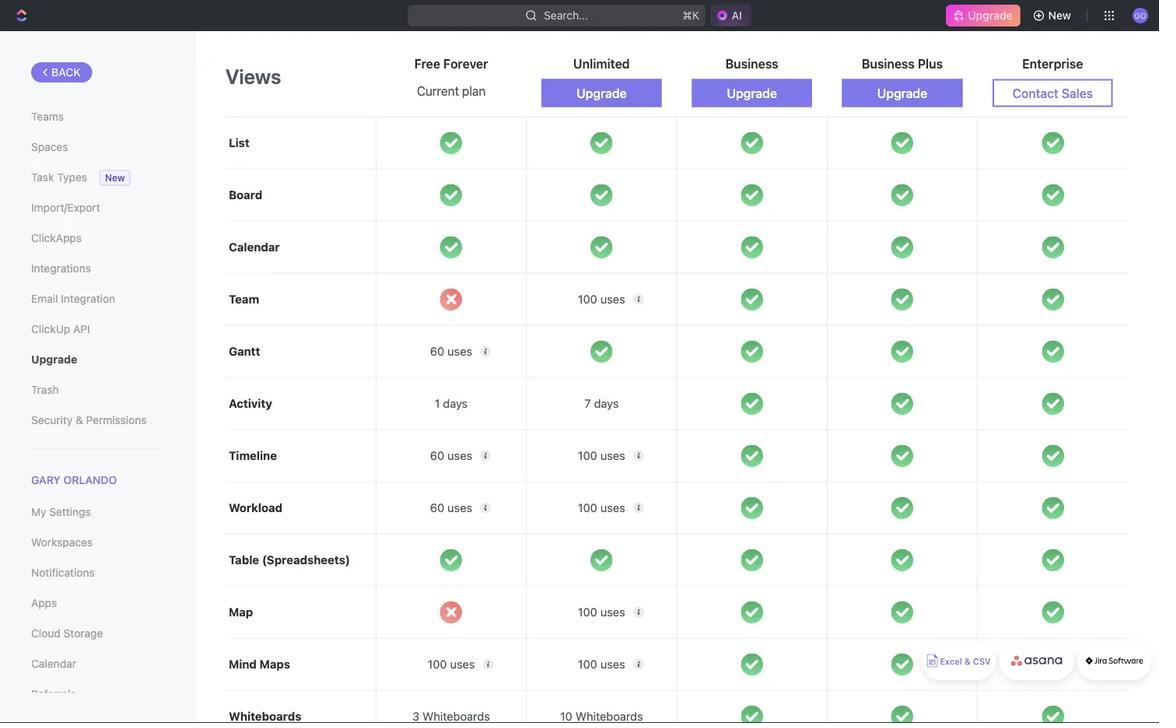 Task type: describe. For each thing, give the bounding box(es) containing it.
views
[[226, 65, 281, 88]]

clickup api
[[31, 323, 90, 335]]

timeline
[[229, 449, 277, 462]]

maps
[[260, 657, 290, 671]]

gary orlando
[[31, 474, 117, 486]]

1 vertical spatial upgrade link
[[31, 346, 163, 373]]

forever
[[444, 56, 488, 71]]

close image
[[440, 601, 462, 623]]

my settings link
[[31, 499, 163, 525]]

100 uses for timeline
[[578, 449, 626, 462]]

7
[[585, 397, 591, 410]]

free
[[414, 56, 441, 71]]

60 for gantt
[[430, 344, 445, 358]]

upgrade for business
[[727, 86, 777, 100]]

go
[[1135, 11, 1147, 20]]

referrals
[[31, 688, 76, 701]]

ai
[[732, 9, 742, 22]]

notifications link
[[31, 560, 163, 586]]

100 uses for workload
[[578, 501, 626, 515]]

workspaces
[[31, 536, 93, 549]]

upgrade button for business
[[692, 79, 812, 107]]

task
[[31, 171, 54, 184]]

mind
[[229, 657, 257, 671]]

my settings
[[31, 506, 91, 518]]

trash link
[[31, 377, 163, 403]]

import/export
[[31, 201, 100, 214]]

task types
[[31, 171, 87, 184]]

gary
[[31, 474, 61, 486]]

mind maps
[[229, 657, 290, 671]]

list
[[229, 136, 250, 150]]

60 for timeline
[[430, 449, 445, 462]]

100 for mind maps
[[578, 657, 598, 671]]

email integration
[[31, 292, 115, 305]]

table
[[229, 553, 259, 567]]

contact
[[1013, 86, 1059, 100]]

cloud storage link
[[31, 620, 163, 647]]

back link
[[31, 62, 92, 82]]

clickapps link
[[31, 225, 163, 251]]

workload
[[229, 501, 283, 515]]

clickup api link
[[31, 316, 163, 342]]

close image
[[440, 288, 462, 310]]

100 uses for team
[[578, 292, 626, 306]]

integration
[[61, 292, 115, 305]]

& for security
[[75, 414, 83, 426]]

storage
[[64, 627, 103, 640]]

100 for workload
[[578, 501, 598, 515]]

upgrade for business plus
[[878, 86, 928, 100]]

excel & csv
[[940, 656, 991, 667]]

60 uses for workload
[[430, 501, 473, 515]]

go button
[[1128, 3, 1153, 28]]

100 uses for map
[[578, 605, 626, 619]]

sales
[[1062, 86, 1093, 100]]

my
[[31, 506, 46, 518]]

(spreadsheets)
[[262, 553, 350, 567]]

email integration link
[[31, 286, 163, 312]]

referrals link
[[31, 681, 163, 708]]

csv
[[973, 656, 991, 667]]

integrations
[[31, 262, 91, 275]]

team
[[229, 292, 259, 306]]

workspaces link
[[31, 529, 163, 556]]

days for 1 days
[[443, 397, 468, 410]]

email
[[31, 292, 58, 305]]

⌘k
[[683, 9, 700, 22]]

trash
[[31, 383, 59, 396]]

1 days
[[435, 397, 468, 410]]

map
[[229, 605, 253, 619]]

new button
[[1027, 3, 1081, 28]]

plan
[[462, 83, 486, 98]]



Task type: locate. For each thing, give the bounding box(es) containing it.
security & permissions
[[31, 414, 147, 426]]

current
[[417, 83, 459, 98]]

3 upgrade button from the left
[[843, 79, 963, 107]]

0 vertical spatial upgrade link
[[947, 5, 1021, 26]]

unlimited
[[574, 56, 630, 71]]

enterprise
[[1023, 56, 1084, 71]]

spaces link
[[31, 134, 163, 160]]

upgrade for unlimited
[[577, 86, 627, 100]]

2 horizontal spatial upgrade button
[[843, 79, 963, 107]]

1 vertical spatial 60
[[430, 449, 445, 462]]

new inside button
[[1049, 9, 1072, 22]]

clickup
[[31, 323, 70, 335]]

gantt
[[229, 344, 260, 358]]

cloud storage
[[31, 627, 103, 640]]

60 uses
[[430, 344, 473, 358], [430, 449, 473, 462], [430, 501, 473, 515]]

business for business plus
[[862, 56, 915, 71]]

upgrade link left new button
[[947, 5, 1021, 26]]

0 horizontal spatial new
[[105, 172, 125, 183]]

3 60 uses from the top
[[430, 501, 473, 515]]

table (spreadsheets)
[[229, 553, 350, 567]]

business
[[726, 56, 779, 71], [862, 56, 915, 71]]

60
[[430, 344, 445, 358], [430, 449, 445, 462], [430, 501, 445, 515]]

100 for team
[[578, 292, 598, 306]]

days for 7 days
[[594, 397, 619, 410]]

& left csv
[[965, 656, 971, 667]]

import/export link
[[31, 195, 163, 221]]

business left plus
[[862, 56, 915, 71]]

settings
[[49, 506, 91, 518]]

7 days
[[585, 397, 619, 410]]

1 business from the left
[[726, 56, 779, 71]]

0 vertical spatial 60
[[430, 344, 445, 358]]

excel
[[940, 656, 962, 667]]

1 vertical spatial &
[[965, 656, 971, 667]]

free forever
[[414, 56, 488, 71]]

check image
[[440, 132, 462, 154], [591, 132, 613, 154], [892, 132, 914, 154], [440, 184, 462, 206], [591, 184, 613, 206], [892, 184, 914, 206], [1042, 184, 1065, 206], [591, 236, 613, 258], [892, 288, 914, 310], [741, 340, 763, 363], [1042, 340, 1065, 363], [741, 393, 763, 415], [741, 445, 763, 467], [892, 445, 914, 467], [1042, 445, 1065, 467], [741, 497, 763, 519], [892, 497, 914, 519], [741, 549, 763, 571], [892, 549, 914, 571], [892, 601, 914, 623], [1042, 601, 1065, 623], [741, 653, 763, 675], [892, 653, 914, 675], [1042, 653, 1065, 675], [892, 705, 914, 723]]

1 horizontal spatial &
[[965, 656, 971, 667]]

permissions
[[86, 414, 147, 426]]

1 horizontal spatial calendar
[[229, 240, 280, 254]]

1 vertical spatial new
[[105, 172, 125, 183]]

0 horizontal spatial &
[[75, 414, 83, 426]]

new
[[1049, 9, 1072, 22], [105, 172, 125, 183]]

security & permissions link
[[31, 407, 163, 433]]

security
[[31, 414, 73, 426]]

0 horizontal spatial days
[[443, 397, 468, 410]]

search...
[[544, 9, 589, 22]]

1 60 from the top
[[430, 344, 445, 358]]

teams link
[[31, 104, 163, 130]]

apps
[[31, 597, 57, 610]]

100 uses
[[578, 292, 626, 306], [578, 449, 626, 462], [578, 501, 626, 515], [578, 605, 626, 619], [428, 657, 475, 671], [578, 657, 626, 671]]

1 horizontal spatial days
[[594, 397, 619, 410]]

board
[[229, 188, 262, 202]]

2 vertical spatial 60
[[430, 501, 445, 515]]

back
[[51, 66, 81, 79]]

business plus
[[862, 56, 943, 71]]

calendar link
[[31, 651, 163, 677]]

1 days from the left
[[443, 397, 468, 410]]

clickapps
[[31, 232, 82, 244]]

business for business
[[726, 56, 779, 71]]

0 vertical spatial &
[[75, 414, 83, 426]]

60 uses for timeline
[[430, 449, 473, 462]]

types
[[57, 171, 87, 184]]

spaces
[[31, 140, 68, 153]]

teams
[[31, 110, 64, 123]]

1 60 uses from the top
[[430, 344, 473, 358]]

2 60 from the top
[[430, 449, 445, 462]]

calendar up referrals
[[31, 657, 76, 670]]

days right 1
[[443, 397, 468, 410]]

& inside security & permissions link
[[75, 414, 83, 426]]

&
[[75, 414, 83, 426], [965, 656, 971, 667]]

0 horizontal spatial calendar
[[31, 657, 76, 670]]

new up import/export link
[[105, 172, 125, 183]]

1 horizontal spatial new
[[1049, 9, 1072, 22]]

& right security on the left
[[75, 414, 83, 426]]

contact sales button
[[993, 79, 1113, 107]]

apps link
[[31, 590, 163, 617]]

activity
[[229, 397, 272, 410]]

100 for timeline
[[578, 449, 598, 462]]

upgrade button
[[542, 79, 662, 107], [692, 79, 812, 107], [843, 79, 963, 107]]

upgrade link
[[947, 5, 1021, 26], [31, 346, 163, 373]]

excel & csv link
[[922, 641, 996, 680]]

contact sales
[[1013, 86, 1093, 100]]

new up enterprise
[[1049, 9, 1072, 22]]

60 for workload
[[430, 501, 445, 515]]

0 vertical spatial new
[[1049, 9, 1072, 22]]

0 vertical spatial 60 uses
[[430, 344, 473, 358]]

cloud
[[31, 627, 61, 640]]

calendar down board
[[229, 240, 280, 254]]

100 uses for mind maps
[[578, 657, 626, 671]]

upgrade
[[968, 9, 1013, 22], [577, 86, 627, 100], [727, 86, 777, 100], [878, 86, 928, 100], [31, 353, 77, 366]]

days right 7
[[594, 397, 619, 410]]

3 60 from the top
[[430, 501, 445, 515]]

100 for map
[[578, 605, 598, 619]]

0 horizontal spatial upgrade link
[[31, 346, 163, 373]]

plus
[[918, 56, 943, 71]]

current plan
[[417, 83, 486, 98]]

2 vertical spatial 60 uses
[[430, 501, 473, 515]]

1 horizontal spatial business
[[862, 56, 915, 71]]

2 60 uses from the top
[[430, 449, 473, 462]]

ai button
[[710, 5, 752, 26]]

check image
[[741, 132, 763, 154], [1042, 132, 1065, 154], [741, 184, 763, 206], [440, 236, 462, 258], [741, 236, 763, 258], [892, 236, 914, 258], [1042, 236, 1065, 258], [741, 288, 763, 310], [1042, 288, 1065, 310], [591, 340, 613, 363], [892, 340, 914, 363], [892, 393, 914, 415], [1042, 393, 1065, 415], [1042, 497, 1065, 519], [440, 549, 462, 571], [591, 549, 613, 571], [1042, 549, 1065, 571], [741, 601, 763, 623], [741, 705, 763, 723], [1042, 705, 1065, 723]]

calendar
[[229, 240, 280, 254], [31, 657, 76, 670]]

business down ai
[[726, 56, 779, 71]]

1 vertical spatial calendar
[[31, 657, 76, 670]]

2 upgrade button from the left
[[692, 79, 812, 107]]

api
[[73, 323, 90, 335]]

60 uses for gantt
[[430, 344, 473, 358]]

2 business from the left
[[862, 56, 915, 71]]

upgrade button for unlimited
[[542, 79, 662, 107]]

1
[[435, 397, 440, 410]]

0 vertical spatial calendar
[[229, 240, 280, 254]]

upgrade link up trash link
[[31, 346, 163, 373]]

& inside excel & csv link
[[965, 656, 971, 667]]

upgrade button for business plus
[[843, 79, 963, 107]]

integrations link
[[31, 255, 163, 282]]

100
[[578, 292, 598, 306], [578, 449, 598, 462], [578, 501, 598, 515], [578, 605, 598, 619], [428, 657, 447, 671], [578, 657, 598, 671]]

uses
[[601, 292, 626, 306], [448, 344, 473, 358], [448, 449, 473, 462], [601, 449, 626, 462], [448, 501, 473, 515], [601, 501, 626, 515], [601, 605, 626, 619], [450, 657, 475, 671], [601, 657, 626, 671]]

1 horizontal spatial upgrade button
[[692, 79, 812, 107]]

notifications
[[31, 566, 95, 579]]

1 upgrade button from the left
[[542, 79, 662, 107]]

0 horizontal spatial business
[[726, 56, 779, 71]]

0 horizontal spatial upgrade button
[[542, 79, 662, 107]]

1 horizontal spatial upgrade link
[[947, 5, 1021, 26]]

& for excel
[[965, 656, 971, 667]]

1 vertical spatial 60 uses
[[430, 449, 473, 462]]

orlando
[[64, 474, 117, 486]]

days
[[443, 397, 468, 410], [594, 397, 619, 410]]

2 days from the left
[[594, 397, 619, 410]]



Task type: vqa. For each thing, say whether or not it's contained in the screenshot.
Text in the Text Block Add rich text, images, and even use /slash commands to add context to your Dashboards
no



